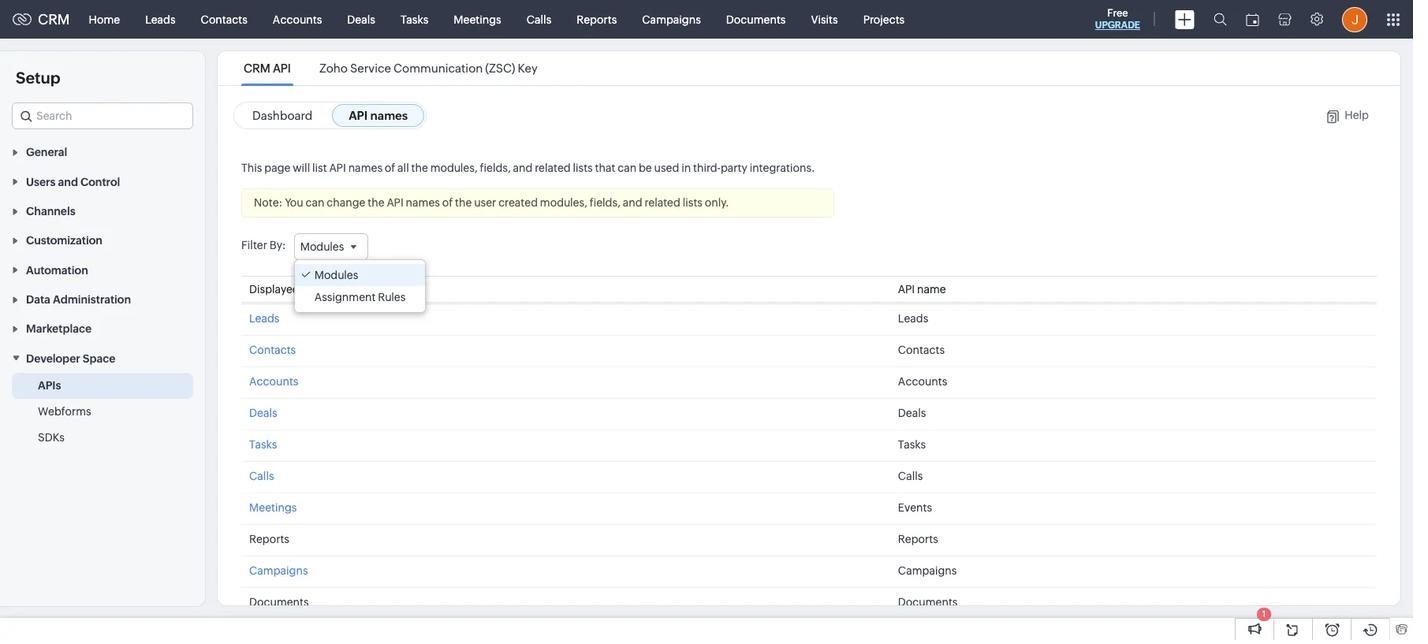 Task type: locate. For each thing, give the bounding box(es) containing it.
contacts link down displayed
[[249, 344, 296, 357]]

api up dashboard
[[273, 62, 291, 75]]

party
[[721, 162, 748, 174]]

0 vertical spatial can
[[618, 162, 637, 174]]

tasks
[[401, 13, 429, 26], [249, 439, 277, 451], [899, 439, 926, 451]]

accounts
[[273, 13, 322, 26], [249, 376, 299, 388], [899, 376, 948, 388]]

related down used
[[645, 196, 681, 209]]

0 horizontal spatial contacts
[[201, 13, 248, 26]]

1 horizontal spatial crm
[[244, 62, 271, 75]]

1 vertical spatial lists
[[683, 196, 703, 209]]

channels
[[26, 205, 75, 218]]

modules
[[300, 241, 344, 253], [315, 269, 358, 282]]

1 vertical spatial crm
[[244, 62, 271, 75]]

0 horizontal spatial tasks link
[[249, 439, 277, 451]]

1 horizontal spatial calls link
[[514, 0, 564, 38]]

apis
[[38, 379, 61, 392]]

1
[[1263, 610, 1267, 619]]

apis link
[[38, 378, 61, 394]]

home
[[89, 13, 120, 26]]

filter
[[241, 239, 267, 252]]

setup
[[16, 69, 60, 87]]

crm for crm
[[38, 11, 70, 28]]

meetings
[[454, 13, 502, 26], [249, 502, 297, 515]]

sdks
[[38, 431, 65, 444]]

1 horizontal spatial calls
[[527, 13, 552, 26]]

fields, down that
[[590, 196, 621, 209]]

1 vertical spatial can
[[306, 196, 325, 209]]

modules,
[[430, 162, 478, 174], [540, 196, 588, 209]]

names
[[371, 109, 408, 122], [348, 162, 383, 174], [406, 196, 440, 209]]

zoho service communication (zsc) key
[[319, 62, 538, 75]]

0 vertical spatial fields,
[[480, 162, 511, 174]]

0 vertical spatial leads link
[[133, 0, 188, 38]]

contacts down displayed
[[249, 344, 296, 357]]

of left all
[[385, 162, 396, 174]]

calls
[[527, 13, 552, 26], [249, 470, 274, 483], [899, 470, 923, 483]]

1 horizontal spatial meetings link
[[441, 0, 514, 38]]

1 horizontal spatial meetings
[[454, 13, 502, 26]]

in right used
[[682, 162, 691, 174]]

0 vertical spatial modules
[[300, 241, 344, 253]]

modules, right created
[[540, 196, 588, 209]]

data administration button
[[0, 285, 205, 314]]

0 horizontal spatial leads
[[145, 13, 176, 26]]

in
[[682, 162, 691, 174], [302, 283, 311, 296]]

leads down displayed
[[249, 313, 280, 325]]

1 horizontal spatial campaigns link
[[630, 0, 714, 38]]

0 vertical spatial campaigns link
[[630, 0, 714, 38]]

in left 'tabs'
[[302, 283, 311, 296]]

fields, up note: you can change the api names of the user created modules, fields, and related lists only. at the top of the page
[[480, 162, 511, 174]]

crm up dashboard
[[244, 62, 271, 75]]

modules up 'tabs'
[[300, 241, 344, 253]]

crm left home
[[38, 11, 70, 28]]

1 vertical spatial meetings
[[249, 502, 297, 515]]

1 horizontal spatial can
[[618, 162, 637, 174]]

2 vertical spatial and
[[623, 196, 643, 209]]

0 horizontal spatial deals
[[249, 407, 277, 420]]

accounts link
[[260, 0, 335, 38], [249, 376, 299, 388]]

documents inside documents link
[[727, 13, 786, 26]]

fields,
[[480, 162, 511, 174], [590, 196, 621, 209]]

1 horizontal spatial related
[[645, 196, 681, 209]]

contacts up crm api on the top left of page
[[201, 13, 248, 26]]

contacts
[[201, 13, 248, 26], [249, 344, 296, 357], [899, 344, 945, 357]]

leads right home link on the top of page
[[145, 13, 176, 26]]

api down all
[[387, 196, 404, 209]]

1 horizontal spatial reports
[[577, 13, 617, 26]]

1 vertical spatial accounts link
[[249, 376, 299, 388]]

1 horizontal spatial tasks link
[[388, 0, 441, 38]]

the right change
[[368, 196, 385, 209]]

api name
[[899, 283, 947, 296]]

names down service
[[371, 109, 408, 122]]

the right all
[[411, 162, 428, 174]]

lists
[[573, 162, 593, 174], [683, 196, 703, 209]]

contacts link
[[188, 0, 260, 38], [249, 344, 296, 357]]

0 horizontal spatial campaigns link
[[249, 565, 308, 578]]

profile element
[[1333, 0, 1378, 38]]

related
[[535, 162, 571, 174], [645, 196, 681, 209]]

space
[[83, 352, 116, 365]]

1 horizontal spatial lists
[[683, 196, 703, 209]]

contacts link up crm api on the top left of page
[[188, 0, 260, 38]]

0 vertical spatial contacts link
[[188, 0, 260, 38]]

1 vertical spatial tasks link
[[249, 439, 277, 451]]

modules up as
[[315, 269, 358, 282]]

0 horizontal spatial of
[[385, 162, 396, 174]]

1 vertical spatial campaigns link
[[249, 565, 308, 578]]

1 vertical spatial leads link
[[249, 313, 280, 325]]

0 vertical spatial of
[[385, 162, 396, 174]]

channels button
[[0, 196, 205, 226]]

webforms
[[38, 405, 91, 418]]

1 vertical spatial of
[[442, 196, 453, 209]]

only.
[[705, 196, 729, 209]]

reports link
[[564, 0, 630, 38]]

2 horizontal spatial contacts
[[899, 344, 945, 357]]

2 horizontal spatial the
[[455, 196, 472, 209]]

modules inside "tree"
[[315, 269, 358, 282]]

0 vertical spatial names
[[371, 109, 408, 122]]

0 horizontal spatial deals link
[[249, 407, 277, 420]]

0 vertical spatial and
[[513, 162, 533, 174]]

assignment rules
[[315, 291, 406, 304]]

leads link right home
[[133, 0, 188, 38]]

crm api link
[[241, 62, 293, 75]]

1 vertical spatial modules
[[315, 269, 358, 282]]

search element
[[1205, 0, 1237, 39]]

1 horizontal spatial leads link
[[249, 313, 280, 325]]

api
[[273, 62, 291, 75], [349, 109, 368, 122], [329, 162, 346, 174], [387, 196, 404, 209], [899, 283, 915, 296]]

the left the user
[[455, 196, 472, 209]]

can left 'be'
[[618, 162, 637, 174]]

2 horizontal spatial reports
[[899, 534, 939, 546]]

can
[[618, 162, 637, 174], [306, 196, 325, 209]]

contacts down api name
[[899, 344, 945, 357]]

can right 'you'
[[306, 196, 325, 209]]

meetings link
[[441, 0, 514, 38], [249, 502, 297, 515]]

names down all
[[406, 196, 440, 209]]

sdks link
[[38, 430, 65, 446]]

2 horizontal spatial deals
[[899, 407, 927, 420]]

calls link
[[514, 0, 564, 38], [249, 470, 274, 483]]

0 horizontal spatial lists
[[573, 162, 593, 174]]

zoho
[[319, 62, 348, 75]]

2 horizontal spatial calls
[[899, 470, 923, 483]]

of left the user
[[442, 196, 453, 209]]

0 vertical spatial crm
[[38, 11, 70, 28]]

search image
[[1214, 13, 1228, 26]]

0 horizontal spatial and
[[58, 176, 78, 188]]

0 horizontal spatial can
[[306, 196, 325, 209]]

lists left only. at the top of page
[[683, 196, 703, 209]]

tree
[[295, 261, 425, 313]]

1 horizontal spatial deals link
[[335, 0, 388, 38]]

developer space region
[[0, 373, 205, 451]]

customization
[[26, 235, 103, 247]]

modules, up the user
[[430, 162, 478, 174]]

0 vertical spatial related
[[535, 162, 571, 174]]

1 horizontal spatial in
[[682, 162, 691, 174]]

control
[[80, 176, 120, 188]]

integrations.
[[750, 162, 816, 174]]

documents
[[727, 13, 786, 26], [249, 597, 309, 609], [899, 597, 958, 609]]

reports
[[577, 13, 617, 26], [249, 534, 290, 546], [899, 534, 939, 546]]

0 horizontal spatial crm
[[38, 11, 70, 28]]

0 horizontal spatial campaigns
[[249, 565, 308, 578]]

as
[[338, 283, 349, 296]]

crm api
[[244, 62, 291, 75]]

user
[[474, 196, 497, 209]]

rules
[[378, 291, 406, 304]]

list containing crm api
[[230, 51, 552, 85]]

1 vertical spatial fields,
[[590, 196, 621, 209]]

0 vertical spatial accounts link
[[260, 0, 335, 38]]

api left name
[[899, 283, 915, 296]]

modules for "tree" containing modules
[[315, 269, 358, 282]]

marketplace
[[26, 323, 92, 336]]

campaigns link
[[630, 0, 714, 38], [249, 565, 308, 578]]

lists left that
[[573, 162, 593, 174]]

and up created
[[513, 162, 533, 174]]

and down 'be'
[[623, 196, 643, 209]]

help
[[1346, 109, 1370, 122]]

note:
[[254, 196, 283, 209]]

related up created
[[535, 162, 571, 174]]

leads link down displayed
[[249, 313, 280, 325]]

0 horizontal spatial modules,
[[430, 162, 478, 174]]

customization button
[[0, 226, 205, 255]]

and right users
[[58, 176, 78, 188]]

list
[[230, 51, 552, 85]]

0 horizontal spatial meetings link
[[249, 502, 297, 515]]

the for names
[[455, 196, 472, 209]]

names left all
[[348, 162, 383, 174]]

modules inside field
[[300, 241, 344, 253]]

0 vertical spatial in
[[682, 162, 691, 174]]

be
[[639, 162, 652, 174]]

leads
[[145, 13, 176, 26], [249, 313, 280, 325], [899, 313, 929, 325]]

0 horizontal spatial the
[[368, 196, 385, 209]]

accounts inside accounts link
[[273, 13, 322, 26]]

leads down api name
[[899, 313, 929, 325]]

dashboard link
[[236, 104, 329, 127]]

tasks link
[[388, 0, 441, 38], [249, 439, 277, 451]]

0 horizontal spatial in
[[302, 283, 311, 296]]

None field
[[12, 103, 193, 129]]

1 horizontal spatial tasks
[[401, 13, 429, 26]]

leads link
[[133, 0, 188, 38], [249, 313, 280, 325]]

0 horizontal spatial tasks
[[249, 439, 277, 451]]

1 vertical spatial and
[[58, 176, 78, 188]]

home link
[[76, 0, 133, 38]]

2 horizontal spatial and
[[623, 196, 643, 209]]

1 vertical spatial calls link
[[249, 470, 274, 483]]

0 horizontal spatial documents
[[249, 597, 309, 609]]

crm inside list
[[244, 62, 271, 75]]

developer
[[26, 352, 80, 365]]

general
[[26, 146, 67, 159]]

0 horizontal spatial fields,
[[480, 162, 511, 174]]

1 horizontal spatial documents
[[727, 13, 786, 26]]

contacts inside the contacts "link"
[[201, 13, 248, 26]]

1 horizontal spatial and
[[513, 162, 533, 174]]

list
[[312, 162, 327, 174]]

the
[[411, 162, 428, 174], [368, 196, 385, 209], [455, 196, 472, 209]]

0 horizontal spatial reports
[[249, 534, 290, 546]]

api down service
[[349, 109, 368, 122]]

0 vertical spatial meetings
[[454, 13, 502, 26]]

1 horizontal spatial of
[[442, 196, 453, 209]]

1 horizontal spatial the
[[411, 162, 428, 174]]

1 vertical spatial deals link
[[249, 407, 277, 420]]



Task type: describe. For each thing, give the bounding box(es) containing it.
tabs
[[313, 283, 336, 296]]

page
[[265, 162, 291, 174]]

dashboard
[[252, 109, 313, 122]]

visits
[[811, 13, 838, 26]]

displayed in tabs as
[[249, 283, 349, 296]]

0 horizontal spatial related
[[535, 162, 571, 174]]

developer space
[[26, 352, 116, 365]]

this
[[241, 162, 262, 174]]

1 horizontal spatial leads
[[249, 313, 280, 325]]

you
[[285, 196, 303, 209]]

2 horizontal spatial leads
[[899, 313, 929, 325]]

general button
[[0, 137, 205, 167]]

modules for modules field
[[300, 241, 344, 253]]

tree containing modules
[[295, 261, 425, 313]]

used
[[655, 162, 680, 174]]

2 horizontal spatial documents
[[899, 597, 958, 609]]

filter by:
[[241, 239, 286, 252]]

0 vertical spatial lists
[[573, 162, 593, 174]]

Modules field
[[294, 234, 369, 261]]

webforms link
[[38, 404, 91, 420]]

visits link
[[799, 0, 851, 38]]

0 horizontal spatial calls link
[[249, 470, 274, 483]]

crm link
[[13, 11, 70, 28]]

assignment
[[315, 291, 376, 304]]

note: you can change the api names of the user created modules, fields, and related lists only.
[[254, 196, 729, 209]]

service
[[350, 62, 391, 75]]

projects
[[864, 13, 905, 26]]

1 horizontal spatial modules,
[[540, 196, 588, 209]]

create menu image
[[1176, 10, 1195, 29]]

the for of
[[411, 162, 428, 174]]

1 vertical spatial contacts link
[[249, 344, 296, 357]]

create menu element
[[1166, 0, 1205, 38]]

0 horizontal spatial meetings
[[249, 502, 297, 515]]

calendar image
[[1247, 13, 1260, 26]]

data administration
[[26, 294, 131, 306]]

this page will list api names of all the modules, fields, and related lists that can be used in third-party integrations.
[[241, 162, 816, 174]]

free upgrade
[[1096, 7, 1141, 31]]

(zsc)
[[485, 62, 516, 75]]

1 horizontal spatial contacts
[[249, 344, 296, 357]]

api names
[[349, 109, 408, 122]]

2 vertical spatial names
[[406, 196, 440, 209]]

data
[[26, 294, 50, 306]]

0 vertical spatial modules,
[[430, 162, 478, 174]]

users
[[26, 176, 56, 188]]

name
[[918, 283, 947, 296]]

that
[[595, 162, 616, 174]]

third-
[[694, 162, 721, 174]]

2 horizontal spatial tasks
[[899, 439, 926, 451]]

api right 'list'
[[329, 162, 346, 174]]

Search text field
[[13, 103, 193, 129]]

1 vertical spatial related
[[645, 196, 681, 209]]

1 vertical spatial in
[[302, 283, 311, 296]]

upgrade
[[1096, 20, 1141, 31]]

events
[[899, 502, 933, 515]]

0 horizontal spatial leads link
[[133, 0, 188, 38]]

1 horizontal spatial deals
[[347, 13, 375, 26]]

api inside list
[[273, 62, 291, 75]]

documents link
[[714, 0, 799, 38]]

all
[[398, 162, 409, 174]]

crm for crm api
[[244, 62, 271, 75]]

marketplace button
[[0, 314, 205, 344]]

created
[[499, 196, 538, 209]]

displayed
[[249, 283, 300, 296]]

projects link
[[851, 0, 918, 38]]

automation button
[[0, 255, 205, 285]]

by:
[[270, 239, 286, 252]]

communication
[[394, 62, 483, 75]]

profile image
[[1343, 7, 1368, 32]]

0 horizontal spatial calls
[[249, 470, 274, 483]]

free
[[1108, 7, 1129, 19]]

developer space button
[[0, 344, 205, 373]]

1 horizontal spatial campaigns
[[642, 13, 701, 26]]

administration
[[53, 294, 131, 306]]

users and control
[[26, 176, 120, 188]]

2 horizontal spatial campaigns
[[899, 565, 957, 578]]

automation
[[26, 264, 88, 277]]

0 vertical spatial meetings link
[[441, 0, 514, 38]]

will
[[293, 162, 310, 174]]

1 vertical spatial names
[[348, 162, 383, 174]]

0 vertical spatial deals link
[[335, 0, 388, 38]]

key
[[518, 62, 538, 75]]

change
[[327, 196, 366, 209]]

0 vertical spatial calls link
[[514, 0, 564, 38]]

0 vertical spatial tasks link
[[388, 0, 441, 38]]

1 vertical spatial meetings link
[[249, 502, 297, 515]]

and inside dropdown button
[[58, 176, 78, 188]]

api names link
[[332, 104, 425, 127]]

leads inside "link"
[[145, 13, 176, 26]]

users and control button
[[0, 167, 205, 196]]

1 horizontal spatial fields,
[[590, 196, 621, 209]]

zoho service communication (zsc) key link
[[317, 62, 540, 75]]



Task type: vqa. For each thing, say whether or not it's contained in the screenshot.


